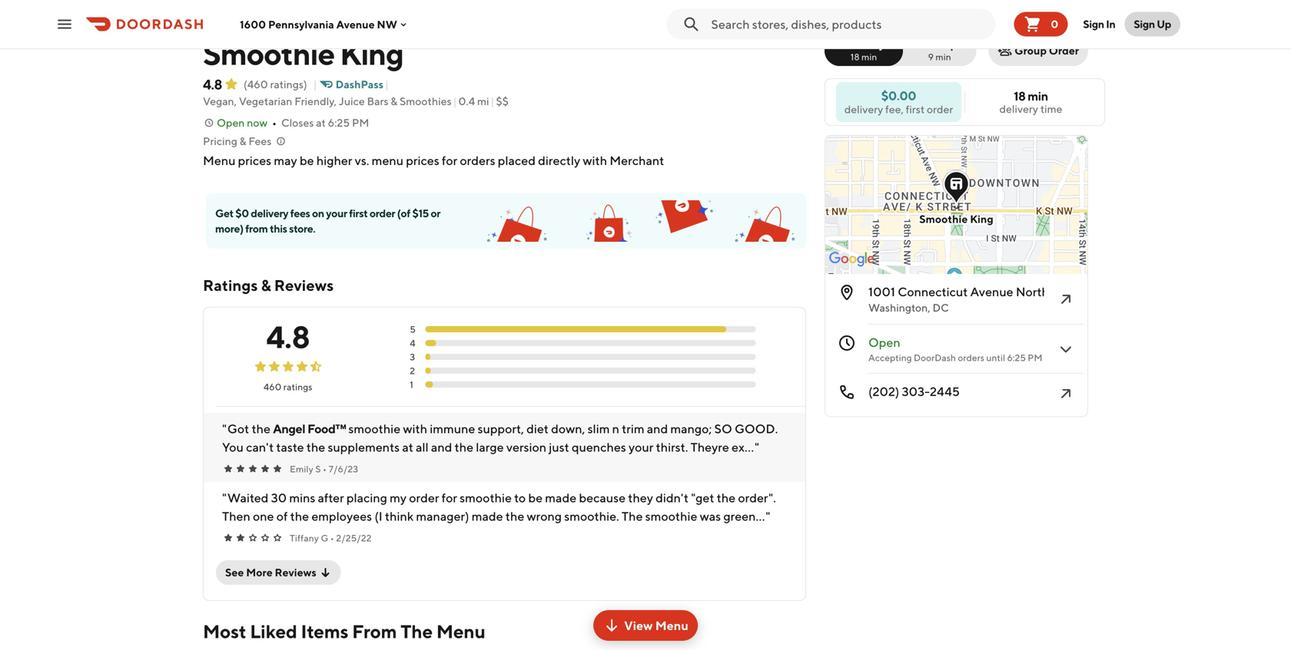Task type: locate. For each thing, give the bounding box(es) containing it.
18 inside the 18 min delivery time
[[1014, 89, 1026, 103]]

2 vertical spatial •
[[330, 533, 334, 544]]

18 left time
[[1014, 89, 1026, 103]]

& inside 'button'
[[240, 135, 246, 148]]

first
[[906, 103, 925, 116], [349, 207, 368, 220]]

0 vertical spatial 18
[[851, 51, 860, 62]]

1600 pennsylvania avenue nw button
[[240, 18, 409, 31]]

0 horizontal spatial min
[[862, 51, 877, 62]]

sign
[[1083, 18, 1104, 30], [1134, 18, 1155, 30]]

1 horizontal spatial prices
[[406, 153, 439, 168]]

min right "9"
[[936, 51, 951, 62]]

time
[[1040, 103, 1063, 115]]

1 horizontal spatial open
[[868, 335, 900, 350]]

call restaurant image
[[1057, 385, 1075, 403]]

& right ratings
[[261, 277, 271, 295]]

1 horizontal spatial 6:25
[[1007, 353, 1026, 364]]

northwest
[[1016, 285, 1075, 299]]

placed
[[498, 153, 536, 168]]

1 horizontal spatial order
[[927, 103, 953, 116]]

2/25/22
[[336, 533, 372, 544]]

2 horizontal spatial min
[[1028, 89, 1048, 103]]

vs.
[[355, 153, 369, 168]]

1600
[[240, 18, 266, 31]]

18
[[851, 51, 860, 62], [1014, 89, 1026, 103]]

2
[[410, 366, 415, 377]]

be
[[300, 153, 314, 168]]

1 horizontal spatial &
[[261, 277, 271, 295]]

pm
[[352, 116, 369, 129], [1028, 353, 1043, 364]]

7/6/23
[[329, 464, 358, 475]]

0 vertical spatial order
[[927, 103, 953, 116]]

liked
[[250, 621, 297, 643]]

until
[[986, 353, 1005, 364]]

1 vertical spatial open
[[868, 335, 900, 350]]

1 horizontal spatial menu
[[436, 621, 486, 643]]

0 horizontal spatial prices
[[238, 153, 271, 168]]

expand store hours image inside button
[[1057, 204, 1075, 222]]

open now
[[217, 116, 268, 129]]

• for tiffany
[[330, 533, 334, 544]]

1 vertical spatial orders
[[958, 353, 985, 364]]

6:25 right at
[[328, 116, 350, 129]]

18 down delivery
[[851, 51, 860, 62]]

" inside the angel food™ "
[[755, 440, 759, 455]]

order inside "$0.00 delivery fee, first order"
[[927, 103, 953, 116]]

1 horizontal spatial •
[[323, 464, 327, 475]]

1 vertical spatial order
[[370, 207, 395, 220]]

reviews for see more reviews
[[275, 567, 316, 579]]

0 vertical spatial avenue
[[336, 18, 375, 31]]

None radio
[[825, 35, 903, 66]]

•
[[272, 116, 277, 129], [323, 464, 327, 475], [330, 533, 334, 544]]

sign for sign up
[[1134, 18, 1155, 30]]

menu down pricing
[[203, 153, 236, 168]]

pm right until
[[1028, 353, 1043, 364]]

vegan,
[[203, 95, 237, 108]]

1 vertical spatial first
[[349, 207, 368, 220]]

sign inside sign in link
[[1083, 18, 1104, 30]]

0 horizontal spatial first
[[349, 207, 368, 220]]

• right g
[[330, 533, 334, 544]]

min for delivery
[[862, 51, 877, 62]]

1 horizontal spatial avenue
[[970, 285, 1013, 299]]

0 horizontal spatial order
[[370, 207, 395, 220]]

avenue left "nw"
[[336, 18, 375, 31]]

• right now
[[272, 116, 277, 129]]

|
[[313, 78, 317, 91], [385, 78, 389, 91], [453, 95, 457, 108], [491, 95, 494, 108]]

& right bars
[[391, 95, 397, 108]]

(460 ratings) |
[[244, 78, 317, 91]]

reviews inside button
[[275, 567, 316, 579]]

1 horizontal spatial pm
[[1028, 353, 1043, 364]]

1 vertical spatial •
[[323, 464, 327, 475]]

orders inside open accepting doordash orders until 6:25 pm
[[958, 353, 985, 364]]

1 horizontal spatial first
[[906, 103, 925, 116]]

sign inside sign up link
[[1134, 18, 1155, 30]]

delivery
[[999, 103, 1038, 115], [844, 103, 883, 116], [251, 207, 288, 220]]

2 horizontal spatial delivery
[[999, 103, 1038, 115]]

1 horizontal spatial min
[[936, 51, 951, 62]]

closes
[[281, 116, 314, 129]]

pricing & fees
[[203, 135, 272, 148]]

0 vertical spatial pm
[[352, 116, 369, 129]]

ratings & reviews
[[203, 277, 334, 295]]

min
[[862, 51, 877, 62], [936, 51, 951, 62], [1028, 89, 1048, 103]]

| left 0.4
[[453, 95, 457, 108]]

2 horizontal spatial •
[[330, 533, 334, 544]]

your
[[326, 207, 347, 220]]

0 horizontal spatial 18
[[851, 51, 860, 62]]

1 vertical spatial 18
[[1014, 89, 1026, 103]]

see more reviews
[[225, 567, 316, 579]]

&
[[391, 95, 397, 108], [240, 135, 246, 148], [261, 277, 271, 295]]

in
[[1106, 18, 1115, 30]]

0 horizontal spatial avenue
[[336, 18, 375, 31]]

reviews
[[274, 277, 334, 295], [275, 567, 316, 579]]

• closes at 6:25 pm
[[272, 116, 369, 129]]

min inside the 18 min delivery time
[[1028, 89, 1048, 103]]

0 vertical spatial expand store hours image
[[1057, 204, 1075, 222]]

0 horizontal spatial sign
[[1083, 18, 1104, 30]]

0 vertical spatial first
[[906, 103, 925, 116]]

min down delivery
[[862, 51, 877, 62]]

see more reviews button
[[216, 561, 341, 586]]

1 vertical spatial 4.8
[[266, 319, 310, 355]]

delivery up this
[[251, 207, 288, 220]]

smoothie
[[203, 35, 334, 72], [919, 213, 968, 226], [919, 213, 968, 226]]

2 sign from the left
[[1134, 18, 1155, 30]]

reviews down store.
[[274, 277, 334, 295]]

$0
[[235, 207, 249, 220]]

first right your on the top
[[349, 207, 368, 220]]

delivery inside "$0.00 delivery fee, first order"
[[844, 103, 883, 116]]

sign left in
[[1083, 18, 1104, 30]]

open inside open accepting doordash orders until 6:25 pm
[[868, 335, 900, 350]]

$$
[[496, 95, 509, 108]]

open up accepting at the bottom of the page
[[868, 335, 900, 350]]

min for pickup
[[936, 51, 951, 62]]

avenue left northwest on the top right of the page
[[970, 285, 1013, 299]]

1 horizontal spatial delivery
[[844, 103, 883, 116]]

1 vertical spatial 6:25
[[1007, 353, 1026, 364]]

0
[[1051, 18, 1059, 30]]

0 horizontal spatial &
[[240, 135, 246, 148]]

1 prices from the left
[[238, 153, 271, 168]]

delivery
[[843, 38, 885, 51]]

menu right view
[[655, 619, 689, 634]]

1 sign from the left
[[1083, 18, 1104, 30]]

pricing
[[203, 135, 237, 148]]

delivery inside the 18 min delivery time
[[999, 103, 1038, 115]]

delivery inside get $0 delivery fees on your first order (of $15 or more) from this store.
[[251, 207, 288, 220]]

"
[[222, 422, 227, 437], [755, 440, 759, 455], [222, 491, 227, 506], [766, 510, 770, 524]]

1 vertical spatial reviews
[[275, 567, 316, 579]]

with
[[583, 153, 607, 168]]

expand store hours button
[[828, 188, 1084, 237]]

None radio
[[894, 35, 976, 66]]

menu right the
[[436, 621, 486, 643]]

1 vertical spatial avenue
[[970, 285, 1013, 299]]

4.8 up the 460 ratings
[[266, 319, 310, 355]]

0 vertical spatial 6:25
[[328, 116, 350, 129]]

& left fees
[[240, 135, 246, 148]]

order right $0.00
[[927, 103, 953, 116]]

first right "fee,"
[[906, 103, 925, 116]]

directly
[[538, 153, 580, 168]]

0 vertical spatial 4.8
[[203, 76, 222, 93]]

first inside get $0 delivery fees on your first order (of $15 or more) from this store.
[[349, 207, 368, 220]]

1 horizontal spatial 18
[[1014, 89, 1026, 103]]

menu inside button
[[655, 619, 689, 634]]

1 horizontal spatial orders
[[958, 353, 985, 364]]

from
[[352, 621, 397, 643]]

smoothie king
[[203, 35, 403, 72], [919, 213, 994, 226], [919, 213, 994, 226]]

min inside the pickup 9 min
[[936, 51, 951, 62]]

1 expand store hours image from the top
[[1057, 204, 1075, 222]]

open accepting doordash orders until 6:25 pm
[[868, 335, 1043, 364]]

0 horizontal spatial menu
[[203, 153, 236, 168]]

juice
[[339, 95, 365, 108]]

1600 pennsylvania avenue nw
[[240, 18, 397, 31]]

0 horizontal spatial open
[[217, 116, 245, 129]]

higher
[[316, 153, 352, 168]]

min inside 'delivery 18 min'
[[862, 51, 877, 62]]

menu
[[372, 153, 404, 168]]

order left (of
[[370, 207, 395, 220]]

pm down vegan, vegetarian friendly, juice bars & smoothies | 0.4 mi | $$ on the top left of the page
[[352, 116, 369, 129]]

ratings
[[203, 277, 258, 295]]

prices left for
[[406, 153, 439, 168]]

0 horizontal spatial 4.8
[[203, 76, 222, 93]]

2 vertical spatial &
[[261, 277, 271, 295]]

sign left up
[[1134, 18, 1155, 30]]

1 vertical spatial &
[[240, 135, 246, 148]]

2 prices from the left
[[406, 153, 439, 168]]

most
[[203, 621, 246, 643]]

open menu image
[[55, 15, 74, 33]]

& for reviews
[[261, 277, 271, 295]]

group order
[[1015, 44, 1079, 57]]

18 min delivery time
[[999, 89, 1063, 115]]

view
[[624, 619, 653, 634]]

more
[[246, 567, 273, 579]]

ratings
[[283, 382, 312, 393]]

delivery left time
[[999, 103, 1038, 115]]

1 vertical spatial expand store hours image
[[1057, 340, 1075, 359]]

open for open now
[[217, 116, 245, 129]]

pricing & fees button
[[203, 134, 287, 149]]

• right s
[[323, 464, 327, 475]]

2 horizontal spatial menu
[[655, 619, 689, 634]]

0 vertical spatial reviews
[[274, 277, 334, 295]]

0 vertical spatial open
[[217, 116, 245, 129]]

4.8 up vegan,
[[203, 76, 222, 93]]

avenue inside 1001 connecticut avenue northwest washington, dc
[[970, 285, 1013, 299]]

0 vertical spatial &
[[391, 95, 397, 108]]

1 horizontal spatial sign
[[1134, 18, 1155, 30]]

2 expand store hours image from the top
[[1057, 340, 1075, 359]]

1 vertical spatial pm
[[1028, 353, 1043, 364]]

delivery left "fee,"
[[844, 103, 883, 116]]

orders
[[460, 153, 495, 168], [958, 353, 985, 364]]

0 horizontal spatial delivery
[[251, 207, 288, 220]]

0 vertical spatial •
[[272, 116, 277, 129]]

6:25 right until
[[1007, 353, 1026, 364]]

prices down fees
[[238, 153, 271, 168]]

orders right for
[[460, 153, 495, 168]]

Store search: begin typing to search for stores available on DoorDash text field
[[711, 16, 989, 33]]

expand store hours image
[[1057, 204, 1075, 222], [1057, 340, 1075, 359]]

get
[[215, 207, 233, 220]]

tiffany
[[290, 533, 319, 544]]

min down the group order button
[[1028, 89, 1048, 103]]

pennsylvania
[[268, 18, 334, 31]]

4.8
[[203, 76, 222, 93], [266, 319, 310, 355]]

reviews down 'tiffany'
[[275, 567, 316, 579]]

emily
[[290, 464, 313, 475]]

orders left until
[[958, 353, 985, 364]]

fees
[[249, 135, 272, 148]]

for
[[442, 153, 457, 168]]

0 vertical spatial orders
[[460, 153, 495, 168]]

open up pricing & fees
[[217, 116, 245, 129]]



Task type: vqa. For each thing, say whether or not it's contained in the screenshot.
rightmost Likely
no



Task type: describe. For each thing, give the bounding box(es) containing it.
| up friendly,
[[313, 78, 317, 91]]

460 ratings
[[264, 382, 312, 393]]

2445
[[930, 385, 960, 399]]

ratings)
[[270, 78, 307, 91]]

6:25 inside open accepting doordash orders until 6:25 pm
[[1007, 353, 1026, 364]]

items
[[301, 621, 348, 643]]

angel food™ button
[[273, 421, 346, 438]]

smoothies
[[400, 95, 452, 108]]

3
[[410, 352, 415, 363]]

delivery 18 min
[[843, 38, 885, 62]]

map region
[[810, 82, 1204, 279]]

(202) 303-2445
[[868, 385, 960, 399]]

connecticut
[[898, 285, 968, 299]]

• for emily
[[323, 464, 327, 475]]

1001
[[868, 285, 895, 299]]

the
[[401, 621, 433, 643]]

menu prices may be higher vs. menu prices for orders placed directly with merchant
[[203, 153, 664, 168]]

emily s • 7/6/23
[[290, 464, 358, 475]]

2 horizontal spatial &
[[391, 95, 397, 108]]

or
[[431, 207, 440, 220]]

dc
[[933, 302, 949, 314]]

& for fees
[[240, 135, 246, 148]]

4
[[410, 338, 415, 349]]

most liked items from the menu heading
[[203, 620, 486, 645]]

on
[[312, 207, 324, 220]]

303-
[[902, 385, 930, 399]]

order methods option group
[[825, 35, 976, 66]]

460
[[264, 382, 282, 393]]

none radio containing delivery
[[825, 35, 903, 66]]

order inside get $0 delivery fees on your first order (of $15 or more) from this store.
[[370, 207, 395, 220]]

sign for sign in
[[1083, 18, 1104, 30]]

vegetarian
[[239, 95, 292, 108]]

most liked items from the menu
[[203, 621, 486, 643]]

sign up link
[[1125, 12, 1180, 37]]

$0.00
[[881, 88, 916, 103]]

group order button
[[989, 35, 1088, 66]]

none radio containing pickup
[[894, 35, 976, 66]]

0 button
[[1014, 12, 1068, 37]]

group
[[1015, 44, 1047, 57]]

tiffany g • 2/25/22
[[290, 533, 372, 544]]

reviews for ratings & reviews
[[274, 277, 334, 295]]

0 horizontal spatial orders
[[460, 153, 495, 168]]

| right mi
[[491, 95, 494, 108]]

fee,
[[885, 103, 904, 116]]

5
[[410, 324, 416, 335]]

nw
[[377, 18, 397, 31]]

0 horizontal spatial •
[[272, 116, 277, 129]]

delivery for min
[[999, 103, 1038, 115]]

delivery for $0
[[251, 207, 288, 220]]

1
[[410, 380, 413, 390]]

mi
[[477, 95, 489, 108]]

order
[[1049, 44, 1079, 57]]

pm inside open accepting doordash orders until 6:25 pm
[[1028, 353, 1043, 364]]

(460
[[244, 78, 268, 91]]

friendly,
[[295, 95, 337, 108]]

merchant
[[610, 153, 664, 168]]

sign in link
[[1074, 9, 1125, 40]]

18 inside 'delivery 18 min'
[[851, 51, 860, 62]]

may
[[274, 153, 297, 168]]

(of
[[397, 207, 410, 220]]

0 horizontal spatial pm
[[352, 116, 369, 129]]

first inside "$0.00 delivery fee, first order"
[[906, 103, 925, 116]]

avenue for pennsylvania
[[336, 18, 375, 31]]

bars
[[367, 95, 388, 108]]

pickup 9 min
[[922, 38, 957, 62]]

0.4
[[458, 95, 475, 108]]

sign up
[[1134, 18, 1171, 30]]

food™
[[307, 422, 346, 437]]

$0.00 delivery fee, first order
[[844, 88, 953, 116]]

view menu button
[[593, 611, 698, 642]]

s
[[315, 464, 321, 475]]

find restaurant in google maps image
[[1057, 291, 1075, 309]]

accepting
[[868, 353, 912, 364]]

| up bars
[[385, 78, 389, 91]]

doordash
[[914, 353, 956, 364]]

angel food™ "
[[273, 422, 759, 455]]

menu inside heading
[[436, 621, 486, 643]]

washington,
[[868, 302, 930, 314]]

powered by google image
[[829, 252, 875, 267]]

get $0 delivery fees on your first order (of $15 or more) from this store.
[[215, 207, 440, 235]]

up
[[1157, 18, 1171, 30]]

view menu
[[624, 619, 689, 634]]

avenue for connecticut
[[970, 285, 1013, 299]]

g
[[321, 533, 328, 544]]

angel
[[273, 422, 305, 437]]

open for open accepting doordash orders until 6:25 pm
[[868, 335, 900, 350]]

1 horizontal spatial 4.8
[[266, 319, 310, 355]]

at
[[316, 116, 326, 129]]

now
[[247, 116, 268, 129]]

(202)
[[868, 385, 899, 399]]

vegan, vegetarian friendly, juice bars & smoothies | 0.4 mi | $$
[[203, 95, 509, 108]]

dashpass |
[[336, 78, 389, 91]]

0 horizontal spatial 6:25
[[328, 116, 350, 129]]



